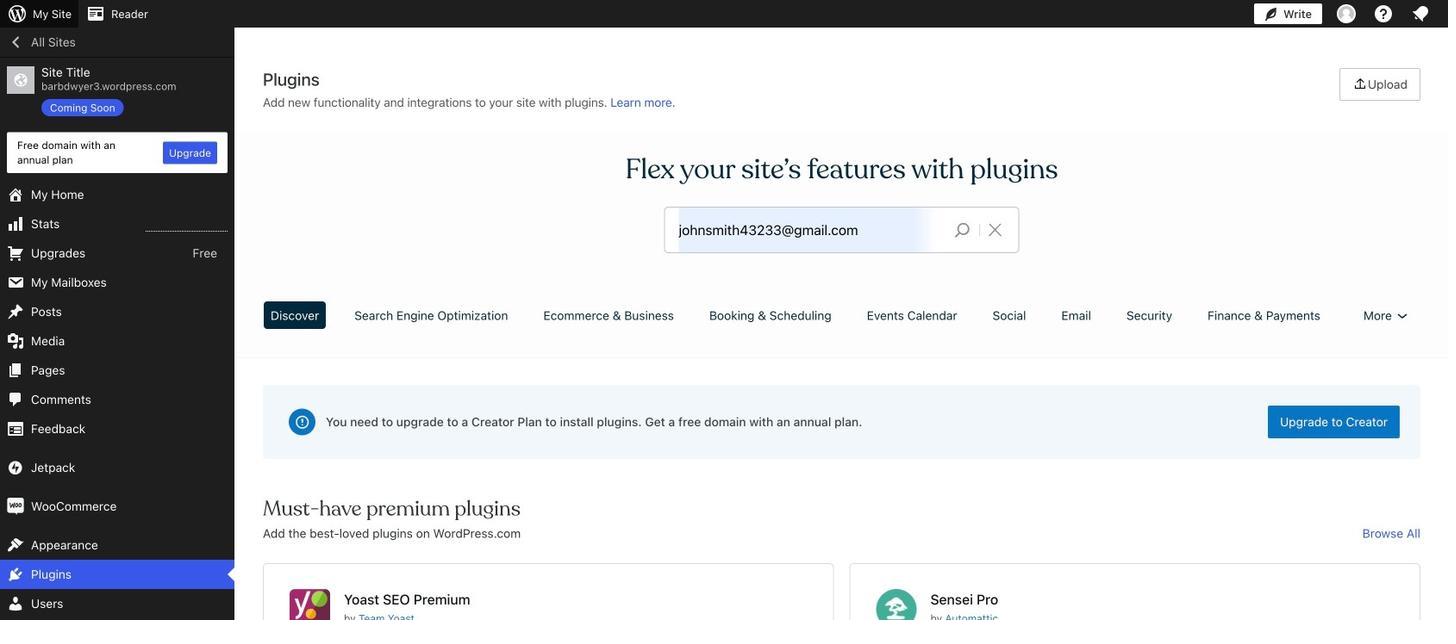 Task type: locate. For each thing, give the bounding box(es) containing it.
0 horizontal spatial plugin icon image
[[290, 590, 330, 621]]

2 plugin icon image from the left
[[877, 590, 917, 621]]

1 vertical spatial img image
[[7, 499, 24, 516]]

close search image
[[974, 220, 1017, 241]]

1 plugin icon image from the left
[[290, 590, 330, 621]]

1 img image from the top
[[7, 460, 24, 477]]

img image
[[7, 460, 24, 477], [7, 499, 24, 516]]

None search field
[[665, 208, 1019, 253]]

main content
[[257, 68, 1427, 621]]

1 horizontal spatial plugin icon image
[[877, 590, 917, 621]]

2 img image from the top
[[7, 499, 24, 516]]

0 vertical spatial img image
[[7, 460, 24, 477]]

plugin icon image
[[290, 590, 330, 621], [877, 590, 917, 621]]



Task type: describe. For each thing, give the bounding box(es) containing it.
Search search field
[[679, 208, 941, 253]]

help image
[[1374, 3, 1394, 24]]

manage your notifications image
[[1411, 3, 1431, 24]]

my profile image
[[1338, 4, 1356, 23]]

open search image
[[941, 218, 985, 242]]

highest hourly views 0 image
[[146, 221, 228, 232]]



Task type: vqa. For each thing, say whether or not it's contained in the screenshot.
Annual Plan
no



